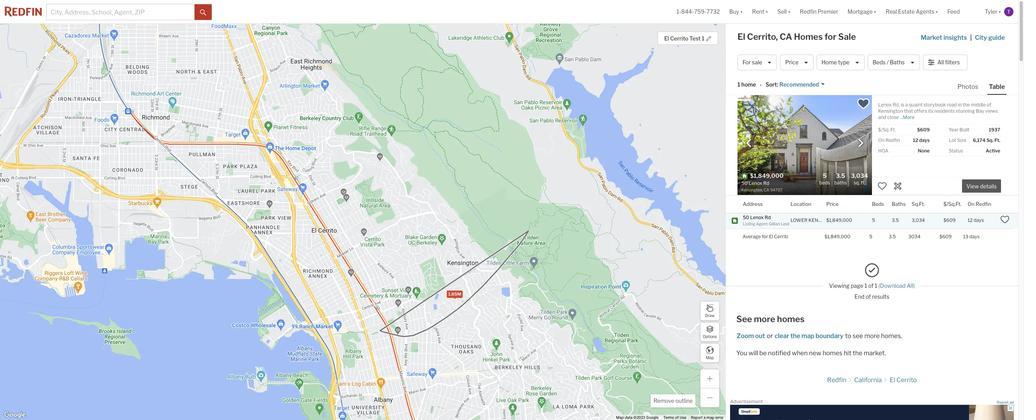 Task type: vqa. For each thing, say whether or not it's contained in the screenshot.
the storybook
yes



Task type: describe. For each thing, give the bounding box(es) containing it.
a inside lenox rd. is a quaint storybook road in the middle of kensington that offers its residents stunning bay views and close ...
[[906, 102, 909, 108]]

0 vertical spatial $609
[[918, 127, 930, 133]]

©2023
[[634, 415, 646, 420]]

0 vertical spatial for
[[825, 32, 837, 42]]

$/sq.
[[879, 127, 890, 133]]

real
[[886, 8, 898, 15]]

rd
[[765, 214, 771, 220]]

$609 for 3,034
[[944, 217, 956, 223]]

when
[[792, 349, 808, 357]]

market insights link
[[921, 25, 968, 43]]

ad region
[[731, 405, 1015, 420]]

all filters button
[[924, 55, 968, 70]]

(download all) link
[[879, 283, 916, 289]]

city guide link
[[976, 33, 1007, 43]]

hit
[[844, 349, 852, 357]]

0 horizontal spatial on
[[879, 137, 885, 143]]

13 days
[[964, 234, 980, 239]]

report a map error
[[691, 415, 724, 420]]

to
[[846, 332, 852, 340]]

sq. for 6,174
[[987, 137, 994, 143]]

page
[[851, 283, 864, 289]]

ca
[[780, 32, 793, 42]]

california link
[[855, 376, 883, 384]]

0 horizontal spatial the
[[791, 332, 801, 340]]

lot
[[950, 137, 957, 143]]

that
[[905, 108, 914, 114]]

0 horizontal spatial price
[[786, 59, 799, 66]]

el cerrito test 1
[[665, 35, 705, 42]]

is
[[901, 102, 905, 108]]

california
[[855, 376, 883, 384]]

viewing page 1 of 1 (download all)
[[830, 283, 916, 289]]

previous button image
[[745, 139, 753, 147]]

5 ▾ from the left
[[936, 8, 939, 15]]

status
[[950, 148, 964, 154]]

zoom
[[737, 332, 754, 340]]

the for storybook
[[963, 102, 971, 108]]

remove outline button
[[651, 394, 696, 408]]

1 vertical spatial for
[[762, 234, 769, 240]]

terms
[[664, 415, 675, 420]]

data
[[625, 415, 633, 420]]

on inside button
[[968, 201, 975, 207]]

remove outline
[[654, 398, 693, 404]]

▾ for buy ▾
[[741, 8, 743, 15]]

google
[[647, 415, 659, 420]]

1-
[[677, 8, 682, 15]]

hoa
[[879, 148, 889, 154]]

▾ for mortgage ▾
[[874, 8, 877, 15]]

sq.ft. button
[[912, 195, 926, 213]]

cerrito for el cerrito
[[897, 376, 918, 384]]

0 vertical spatial map
[[802, 332, 815, 340]]

City, Address, School, Agent, ZIP search field
[[47, 4, 195, 20]]

offers
[[915, 108, 928, 114]]

active
[[987, 148, 1001, 154]]

close
[[888, 114, 900, 120]]

0 horizontal spatial 12
[[914, 137, 919, 143]]

0 vertical spatial days
[[920, 137, 930, 143]]

photos button
[[957, 83, 988, 94]]

sell ▾ button
[[778, 0, 791, 23]]

market insights | city guide
[[921, 34, 1006, 41]]

2 vertical spatial baths
[[892, 201, 906, 207]]

its
[[929, 108, 934, 114]]

new
[[810, 349, 822, 357]]

road
[[948, 102, 958, 108]]

1 horizontal spatial more
[[865, 332, 880, 340]]

map button
[[701, 343, 720, 363]]

759-
[[695, 8, 707, 15]]

and
[[879, 114, 887, 120]]

location
[[791, 201, 812, 207]]

mortgage ▾
[[848, 8, 877, 15]]

details
[[981, 183, 997, 190]]

844-
[[682, 8, 695, 15]]

view details
[[967, 183, 997, 190]]

draw button
[[701, 301, 720, 321]]

$/sq.ft.
[[944, 201, 962, 207]]

middle
[[972, 102, 986, 108]]

notified
[[769, 349, 791, 357]]

of up end of results
[[869, 283, 874, 289]]

$/sq.ft. button
[[944, 195, 962, 213]]

terms of use
[[664, 415, 687, 420]]

insights
[[944, 34, 968, 41]]

0 vertical spatial on redfin
[[879, 137, 901, 143]]

1 home •
[[738, 81, 762, 88]]

for sale button
[[738, 55, 778, 70]]

buy
[[730, 8, 740, 15]]

ft. for 3,034
[[861, 180, 866, 185]]

location button
[[791, 195, 812, 213]]

report ad
[[998, 400, 1015, 404]]

filters
[[946, 59, 961, 66]]

3,034 for 3,034 sq. ft.
[[852, 172, 869, 179]]

3.5 baths
[[835, 172, 847, 185]]

city
[[976, 34, 988, 41]]

$1,849,000 for 3034
[[825, 234, 851, 239]]

home
[[742, 81, 757, 88]]

or
[[767, 332, 773, 340]]

views
[[986, 108, 998, 114]]

1 inside button
[[702, 35, 705, 42]]

user photo image
[[1005, 7, 1014, 16]]

ad
[[1010, 400, 1015, 404]]

estate
[[899, 8, 915, 15]]

1 horizontal spatial price
[[827, 201, 839, 207]]

boundary
[[816, 332, 844, 340]]

1 horizontal spatial on redfin
[[968, 201, 992, 207]]

50 lenox rd link
[[743, 214, 784, 221]]

view details button
[[963, 180, 1002, 193]]

options button
[[701, 322, 720, 342]]

1 vertical spatial baths
[[835, 180, 847, 185]]

▾ for rent ▾
[[766, 8, 769, 15]]

all filters
[[938, 59, 961, 66]]

favorite this home image
[[1001, 215, 1010, 224]]

advertisement
[[731, 399, 763, 404]]

view details link
[[963, 179, 1002, 193]]

you
[[737, 349, 748, 357]]

$609 for 3034
[[940, 234, 952, 239]]

be
[[760, 349, 767, 357]]

table button
[[988, 83, 1007, 95]]

redfin inside button
[[800, 8, 817, 15]]

el for el cerrito, ca homes for sale
[[738, 32, 746, 42]]

of right "end"
[[866, 293, 872, 300]]

x-out this home image
[[894, 181, 903, 191]]

you will be notified when new homes hit the market.
[[737, 349, 887, 357]]

redfin premier
[[800, 8, 839, 15]]

$1,849,000 for 3,034
[[827, 217, 853, 223]]

lenox inside 50 lenox rd listing agent: gillian leslie lower kensington
[[751, 214, 764, 220]]

options
[[703, 334, 717, 339]]

report ad button
[[998, 400, 1015, 406]]

1 vertical spatial price button
[[827, 195, 839, 213]]

ft. for 6,174
[[995, 137, 1001, 143]]



Task type: locate. For each thing, give the bounding box(es) containing it.
0 horizontal spatial report
[[691, 415, 703, 420]]

2 vertical spatial 3.5
[[889, 234, 896, 239]]

beds for beds / baths
[[873, 59, 886, 66]]

/
[[887, 59, 889, 66]]

1 vertical spatial a
[[704, 415, 706, 420]]

7732
[[707, 8, 720, 15]]

6,174
[[974, 137, 986, 143]]

of left use
[[676, 415, 679, 420]]

all)
[[907, 283, 916, 289]]

0 horizontal spatial 12 days
[[914, 137, 930, 143]]

favorite button image
[[857, 97, 871, 110]]

price up kensington
[[827, 201, 839, 207]]

1 horizontal spatial 12
[[968, 217, 973, 223]]

baths inside beds / baths button
[[891, 59, 905, 66]]

12 days up none
[[914, 137, 930, 143]]

address button
[[743, 195, 763, 213]]

sq. right '6,174'
[[987, 137, 994, 143]]

cerrito right the california
[[897, 376, 918, 384]]

1 horizontal spatial on
[[968, 201, 975, 207]]

report for report ad
[[998, 400, 1009, 404]]

0 vertical spatial more
[[754, 314, 776, 324]]

average
[[743, 234, 761, 240]]

redfin down view details
[[976, 201, 992, 207]]

0 horizontal spatial ft.
[[861, 180, 866, 185]]

ft. left favorite this home image
[[861, 180, 866, 185]]

6 ▾ from the left
[[999, 8, 1002, 15]]

0 vertical spatial 5
[[823, 172, 827, 179]]

1 vertical spatial beds
[[820, 180, 831, 185]]

price
[[786, 59, 799, 66], [827, 201, 839, 207]]

0 horizontal spatial cerrito
[[671, 35, 689, 42]]

map for map data ©2023 google
[[617, 415, 624, 420]]

ft.
[[891, 127, 897, 133], [995, 137, 1001, 143], [861, 180, 866, 185]]

1 horizontal spatial homes
[[823, 349, 843, 357]]

5 for 3,034
[[873, 217, 876, 223]]

1 vertical spatial homes
[[823, 349, 843, 357]]

0 vertical spatial price
[[786, 59, 799, 66]]

1 vertical spatial cerrito
[[897, 376, 918, 384]]

beds
[[873, 59, 886, 66], [820, 180, 831, 185], [873, 201, 885, 207]]

0 vertical spatial report
[[998, 400, 1009, 404]]

2 vertical spatial days
[[970, 234, 980, 239]]

sq. for 3,034
[[854, 180, 860, 185]]

recommended
[[780, 81, 820, 88]]

map region
[[0, 0, 774, 420]]

0 vertical spatial 12 days
[[914, 137, 930, 143]]

2 vertical spatial the
[[853, 349, 863, 357]]

address
[[743, 201, 763, 207]]

recommended button
[[779, 81, 826, 88]]

2 vertical spatial 5
[[870, 234, 873, 239]]

leslie
[[781, 222, 792, 226]]

mortgage
[[848, 8, 873, 15]]

1937
[[990, 127, 1001, 133]]

days right 13 in the bottom of the page
[[970, 234, 980, 239]]

1 horizontal spatial map
[[802, 332, 815, 340]]

1 horizontal spatial the
[[853, 349, 863, 357]]

12 up 13 days on the bottom of the page
[[968, 217, 973, 223]]

2 vertical spatial ft.
[[861, 180, 866, 185]]

sale
[[753, 59, 763, 66]]

3,034 for 3,034
[[912, 217, 926, 223]]

$609 down "offers"
[[918, 127, 930, 133]]

photos
[[958, 83, 979, 91]]

0 vertical spatial sq.
[[987, 137, 994, 143]]

0 horizontal spatial map
[[707, 415, 715, 420]]

map inside button
[[706, 355, 714, 360]]

0 horizontal spatial sq.
[[854, 180, 860, 185]]

days for 3034
[[970, 234, 980, 239]]

el left cerrito:
[[770, 234, 774, 240]]

submit search image
[[200, 9, 206, 16]]

1 vertical spatial more
[[865, 332, 880, 340]]

rd.
[[893, 102, 900, 108]]

beds down favorite this home image
[[873, 201, 885, 207]]

beds for the beds "button"
[[873, 201, 885, 207]]

redfin down hit
[[828, 376, 847, 384]]

0 vertical spatial 3.5
[[837, 172, 846, 179]]

next button image
[[857, 139, 865, 147]]

days down on redfin button
[[974, 217, 985, 223]]

$609 left 13 in the bottom of the page
[[940, 234, 952, 239]]

2 vertical spatial beds
[[873, 201, 885, 207]]

0 vertical spatial a
[[906, 102, 909, 108]]

1 vertical spatial 3.5
[[892, 217, 900, 223]]

ft. down 1937
[[995, 137, 1001, 143]]

50
[[743, 214, 750, 220]]

on down the "view"
[[968, 201, 975, 207]]

baths down the x-out this home icon
[[892, 201, 906, 207]]

1 vertical spatial days
[[974, 217, 985, 223]]

▾ right sell
[[788, 8, 791, 15]]

1 vertical spatial ft.
[[995, 137, 1001, 143]]

1 vertical spatial 12
[[968, 217, 973, 223]]

days for 3,034
[[974, 217, 985, 223]]

el for el cerrito
[[890, 376, 896, 384]]

built
[[960, 127, 970, 133]]

▾ right rent at the top of the page
[[766, 8, 769, 15]]

5 for 3034
[[870, 234, 873, 239]]

zoom out or clear the map boundary to see more homes.
[[737, 332, 903, 340]]

homes up clear
[[778, 314, 805, 324]]

1 left home
[[738, 81, 741, 88]]

lenox up agent:
[[751, 214, 764, 220]]

1 right the test
[[702, 35, 705, 42]]

error
[[716, 415, 724, 420]]

report a map error link
[[691, 415, 724, 420]]

12 days down on redfin button
[[968, 217, 985, 223]]

:
[[778, 81, 779, 88]]

0 vertical spatial ft.
[[891, 127, 897, 133]]

0 horizontal spatial map
[[617, 415, 624, 420]]

report inside button
[[998, 400, 1009, 404]]

on redfin
[[879, 137, 901, 143], [968, 201, 992, 207]]

gillian
[[769, 222, 781, 226]]

photo of 50 lenox rd, kensington, ca 94707 image
[[738, 95, 873, 195]]

results
[[873, 293, 890, 300]]

a right is
[[906, 102, 909, 108]]

map data ©2023 google
[[617, 415, 659, 420]]

residents
[[935, 108, 956, 114]]

beds left 3.5 baths
[[820, 180, 831, 185]]

mortgage ▾ button
[[848, 0, 877, 23]]

1 vertical spatial report
[[691, 415, 703, 420]]

2 ▾ from the left
[[766, 8, 769, 15]]

for down agent:
[[762, 234, 769, 240]]

report for report a map error
[[691, 415, 703, 420]]

3.5 for 3,034
[[892, 217, 900, 223]]

on redfin button
[[968, 195, 992, 213]]

more up out
[[754, 314, 776, 324]]

3.5 left 3034
[[889, 234, 896, 239]]

1 vertical spatial the
[[791, 332, 801, 340]]

el left cerrito,
[[738, 32, 746, 42]]

on up hoa
[[879, 137, 885, 143]]

baths right '5 beds' on the right of page
[[835, 180, 847, 185]]

see
[[853, 332, 864, 340]]

0 vertical spatial $1,849,000
[[827, 217, 853, 223]]

of
[[987, 102, 992, 108], [869, 283, 874, 289], [866, 293, 872, 300], [676, 415, 679, 420]]

▾ for tyler ▾
[[999, 8, 1002, 15]]

3034
[[909, 234, 921, 239]]

view
[[967, 183, 980, 190]]

baths right /
[[891, 59, 905, 66]]

sq. inside the 3,034 sq. ft.
[[854, 180, 860, 185]]

days up none
[[920, 137, 930, 143]]

2 horizontal spatial ft.
[[995, 137, 1001, 143]]

see
[[737, 314, 753, 324]]

see more homes
[[737, 314, 805, 324]]

kensington
[[879, 108, 904, 114]]

1 vertical spatial map
[[707, 415, 715, 420]]

redfin down $/sq. ft.
[[886, 137, 901, 143]]

sale
[[839, 32, 857, 42]]

1 horizontal spatial sq.
[[987, 137, 994, 143]]

the for new
[[853, 349, 863, 357]]

▾ right mortgage
[[874, 8, 877, 15]]

1 horizontal spatial for
[[825, 32, 837, 42]]

3.5 right '5 beds' on the right of page
[[837, 172, 846, 179]]

a left the error
[[704, 415, 706, 420]]

1 vertical spatial lenox
[[751, 214, 764, 220]]

el inside el cerrito test 1 button
[[665, 35, 670, 42]]

on redfin down $/sq. ft.
[[879, 137, 901, 143]]

3 ▾ from the left
[[788, 8, 791, 15]]

•
[[761, 82, 762, 88]]

beds left /
[[873, 59, 886, 66]]

0 horizontal spatial lenox
[[751, 214, 764, 220]]

1 inside 1 home •
[[738, 81, 741, 88]]

homes
[[794, 32, 823, 42]]

0 vertical spatial baths
[[891, 59, 905, 66]]

type
[[839, 59, 850, 66]]

el cerrito test 1 button
[[658, 32, 719, 45]]

1 vertical spatial on
[[968, 201, 975, 207]]

redfin inside button
[[976, 201, 992, 207]]

beds / baths button
[[868, 55, 921, 70]]

12
[[914, 137, 919, 143], [968, 217, 973, 223]]

1 vertical spatial 3,034
[[912, 217, 926, 223]]

ft. right $/sq.
[[891, 127, 897, 133]]

1 up end of results
[[875, 283, 878, 289]]

beds button
[[873, 195, 885, 213]]

5
[[823, 172, 827, 179], [873, 217, 876, 223], [870, 234, 873, 239]]

homes left hit
[[823, 349, 843, 357]]

0 horizontal spatial for
[[762, 234, 769, 240]]

map
[[706, 355, 714, 360], [617, 415, 624, 420]]

the up stunning
[[963, 102, 971, 108]]

redfin left premier
[[800, 8, 817, 15]]

3.5 down the baths button
[[892, 217, 900, 223]]

report right use
[[691, 415, 703, 420]]

0 vertical spatial price button
[[781, 55, 814, 70]]

for left sale
[[825, 32, 837, 42]]

4 ▾ from the left
[[874, 8, 877, 15]]

0 vertical spatial homes
[[778, 314, 805, 324]]

rent ▾ button
[[748, 0, 773, 23]]

cerrito,
[[748, 32, 778, 42]]

0 horizontal spatial price button
[[781, 55, 814, 70]]

more
[[904, 114, 915, 120]]

the right clear
[[791, 332, 801, 340]]

5 inside '5 beds'
[[823, 172, 827, 179]]

0 horizontal spatial a
[[704, 415, 706, 420]]

el for el cerrito test 1
[[665, 35, 670, 42]]

cerrito for el cerrito test 1
[[671, 35, 689, 42]]

map down options
[[706, 355, 714, 360]]

the
[[963, 102, 971, 108], [791, 332, 801, 340], [853, 349, 863, 357]]

el
[[738, 32, 746, 42], [665, 35, 670, 42], [770, 234, 774, 240], [890, 376, 896, 384]]

average for el cerrito:
[[743, 234, 791, 240]]

1 horizontal spatial price button
[[827, 195, 839, 213]]

price button up 'recommended'
[[781, 55, 814, 70]]

▾ right agents
[[936, 8, 939, 15]]

google image
[[2, 410, 28, 420]]

report left ad
[[998, 400, 1009, 404]]

the right hit
[[853, 349, 863, 357]]

of up the views
[[987, 102, 992, 108]]

clear the map boundary button
[[775, 332, 844, 340]]

el cerrito link
[[890, 376, 918, 384]]

1 horizontal spatial lenox
[[879, 102, 892, 108]]

1 horizontal spatial 3,034
[[912, 217, 926, 223]]

1 horizontal spatial ft.
[[891, 127, 897, 133]]

sell
[[778, 8, 787, 15]]

1 vertical spatial $609
[[944, 217, 956, 223]]

price button up kensington
[[827, 195, 839, 213]]

1 horizontal spatial 12 days
[[968, 217, 985, 223]]

real estate agents ▾ button
[[882, 0, 943, 23]]

the inside lenox rd. is a quaint storybook road in the middle of kensington that offers its residents stunning bay views and close ...
[[963, 102, 971, 108]]

12 up none
[[914, 137, 919, 143]]

0 vertical spatial map
[[706, 355, 714, 360]]

3,034 right 3.5 baths
[[852, 172, 869, 179]]

1 vertical spatial price
[[827, 201, 839, 207]]

zoom out button
[[737, 332, 766, 340]]

favorite button checkbox
[[857, 97, 871, 110]]

test
[[690, 35, 701, 42]]

1 vertical spatial 12 days
[[968, 217, 985, 223]]

2 horizontal spatial the
[[963, 102, 971, 108]]

beds / baths
[[873, 59, 905, 66]]

sort
[[766, 81, 778, 88]]

el right california link
[[890, 376, 896, 384]]

cerrito inside button
[[671, 35, 689, 42]]

map left the error
[[707, 415, 715, 420]]

0 horizontal spatial 3,034
[[852, 172, 869, 179]]

0 horizontal spatial more
[[754, 314, 776, 324]]

lenox up kensington
[[879, 102, 892, 108]]

0 vertical spatial lenox
[[879, 102, 892, 108]]

el left the test
[[665, 35, 670, 42]]

sq. right 3.5 baths
[[854, 180, 860, 185]]

year
[[950, 127, 959, 133]]

draw
[[706, 313, 715, 318]]

$609 down $/sq.ft. button
[[944, 217, 956, 223]]

1 vertical spatial 5
[[873, 217, 876, 223]]

3.5 for 3034
[[889, 234, 896, 239]]

$1,849,000
[[827, 217, 853, 223], [825, 234, 851, 239]]

▾ right buy
[[741, 8, 743, 15]]

beds inside button
[[873, 59, 886, 66]]

1 ▾ from the left
[[741, 8, 743, 15]]

0 vertical spatial 3,034
[[852, 172, 869, 179]]

of inside lenox rd. is a quaint storybook road in the middle of kensington that offers its residents stunning bay views and close ...
[[987, 102, 992, 108]]

size
[[958, 137, 967, 143]]

price up 'recommended'
[[786, 59, 799, 66]]

...
[[901, 114, 904, 120]]

ft. inside the 3,034 sq. ft.
[[861, 180, 866, 185]]

3.5 inside 3.5 baths
[[837, 172, 846, 179]]

0 vertical spatial 12
[[914, 137, 919, 143]]

1 horizontal spatial report
[[998, 400, 1009, 404]]

map up the you will be notified when new homes hit the market.
[[802, 332, 815, 340]]

buy ▾ button
[[730, 0, 743, 23]]

map for map
[[706, 355, 714, 360]]

2 vertical spatial $609
[[940, 234, 952, 239]]

3,034 down sq.ft. button
[[912, 217, 926, 223]]

0 horizontal spatial homes
[[778, 314, 805, 324]]

6,174 sq. ft.
[[974, 137, 1001, 143]]

1 vertical spatial on redfin
[[968, 201, 992, 207]]

0 vertical spatial beds
[[873, 59, 886, 66]]

map left data on the bottom right of page
[[617, 415, 624, 420]]

heading
[[742, 172, 805, 193]]

1 right page
[[865, 283, 868, 289]]

clear
[[775, 332, 790, 340]]

cerrito:
[[775, 234, 791, 240]]

mortgage ▾ button
[[844, 0, 882, 23]]

will
[[749, 349, 759, 357]]

el cerrito
[[890, 376, 918, 384]]

1 vertical spatial $1,849,000
[[825, 234, 851, 239]]

1 horizontal spatial a
[[906, 102, 909, 108]]

favorite this home image
[[878, 181, 887, 191]]

▾ right tyler
[[999, 8, 1002, 15]]

0 vertical spatial cerrito
[[671, 35, 689, 42]]

on redfin down view details
[[968, 201, 992, 207]]

cerrito left the test
[[671, 35, 689, 42]]

homes.
[[882, 332, 903, 340]]

a
[[906, 102, 909, 108], [704, 415, 706, 420]]

0 horizontal spatial on redfin
[[879, 137, 901, 143]]

0 vertical spatial the
[[963, 102, 971, 108]]

more right "see"
[[865, 332, 880, 340]]

1 vertical spatial map
[[617, 415, 624, 420]]

1 vertical spatial sq.
[[854, 180, 860, 185]]

lenox inside lenox rd. is a quaint storybook road in the middle of kensington that offers its residents stunning bay views and close ...
[[879, 102, 892, 108]]

use
[[680, 415, 687, 420]]

3,034
[[852, 172, 869, 179], [912, 217, 926, 223]]

1 horizontal spatial map
[[706, 355, 714, 360]]

▾ for sell ▾
[[788, 8, 791, 15]]

0 vertical spatial on
[[879, 137, 885, 143]]

1 horizontal spatial cerrito
[[897, 376, 918, 384]]

cerrito
[[671, 35, 689, 42], [897, 376, 918, 384]]

remove
[[654, 398, 675, 404]]



